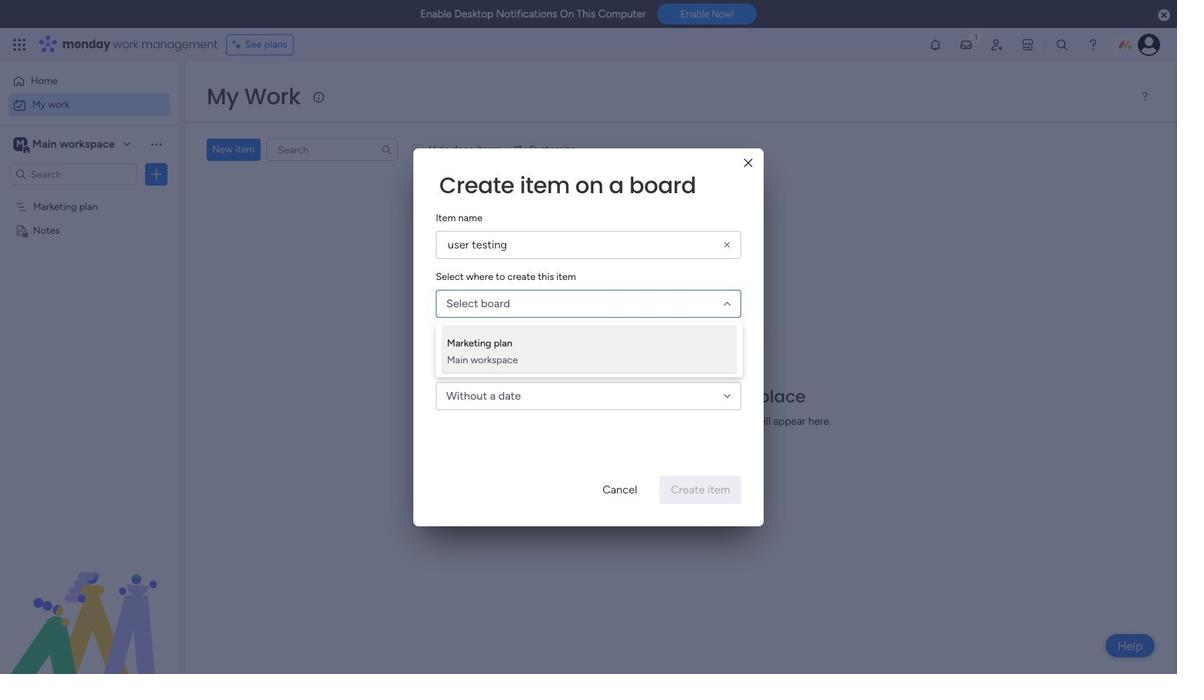 Task type: describe. For each thing, give the bounding box(es) containing it.
welcome to my work feature image image
[[593, 271, 770, 356]]

Filter dashboard by text search field
[[266, 139, 398, 161]]

update feed image
[[959, 38, 973, 52]]

see plans image
[[232, 37, 245, 53]]

workspace image
[[13, 137, 27, 152]]

1 vertical spatial option
[[8, 94, 170, 116]]

dapulse close image
[[1158, 8, 1170, 22]]

2 vertical spatial option
[[0, 194, 179, 197]]



Task type: vqa. For each thing, say whether or not it's contained in the screenshot.
plan
no



Task type: locate. For each thing, give the bounding box(es) containing it.
search everything image
[[1055, 38, 1069, 52]]

lottie animation image
[[0, 533, 179, 675]]

private board image
[[15, 223, 28, 237]]

help image
[[1086, 38, 1100, 52]]

invite members image
[[990, 38, 1004, 52]]

0 vertical spatial option
[[8, 70, 170, 92]]

workspace selection element
[[13, 136, 117, 154]]

select product image
[[13, 38, 27, 52]]

lottie animation element
[[0, 533, 179, 675]]

search image
[[381, 144, 392, 156]]

list box
[[0, 192, 179, 431]]

notifications image
[[928, 38, 942, 52]]

kendall parks image
[[1138, 34, 1160, 56]]

close image
[[744, 158, 752, 169]]

For example, project proposal text field
[[436, 231, 741, 259]]

option
[[8, 70, 170, 92], [8, 94, 170, 116], [0, 194, 179, 197]]

None search field
[[266, 139, 398, 161]]

monday marketplace image
[[1021, 38, 1035, 52]]

Search in workspace field
[[29, 166, 117, 183]]

1 image
[[970, 29, 982, 44]]



